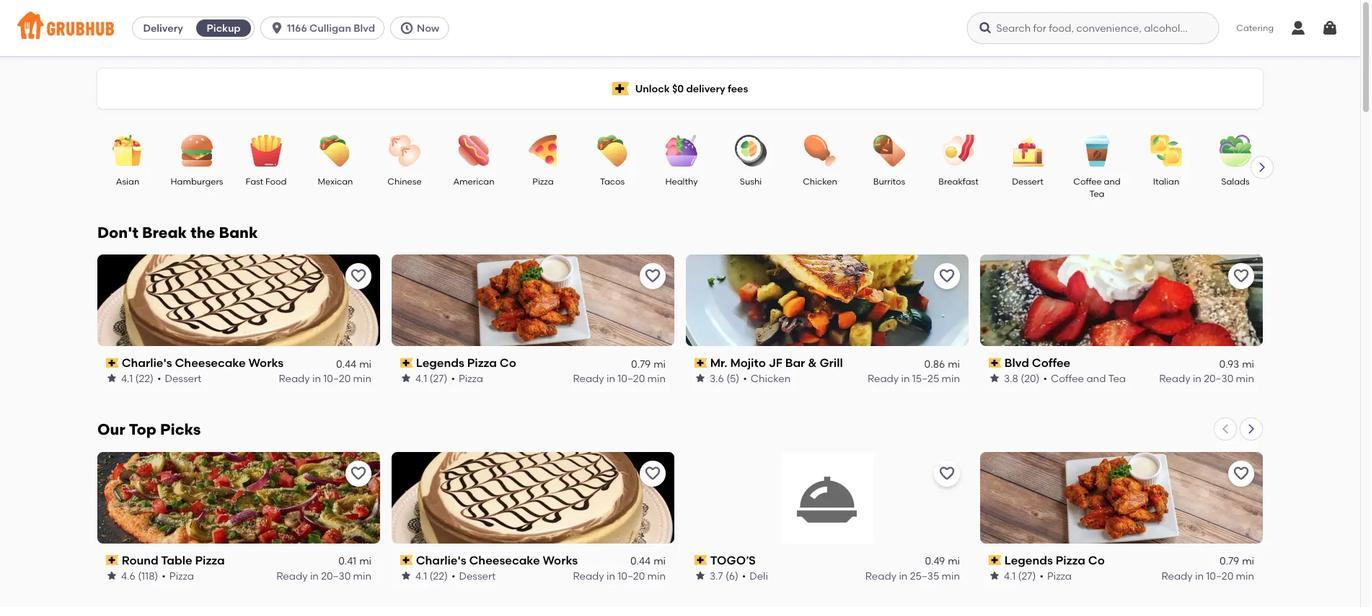Task type: describe. For each thing, give the bounding box(es) containing it.
ready for the bottommost legends pizza co logo
[[1162, 570, 1193, 582]]

1166
[[287, 22, 307, 34]]

delivery
[[686, 82, 725, 95]]

italian
[[1153, 176, 1180, 186]]

chinese
[[388, 176, 422, 186]]

0.49
[[925, 555, 945, 567]]

pizza image
[[518, 135, 568, 167]]

1 vertical spatial blvd
[[1005, 356, 1029, 370]]

mi for round table pizza logo
[[359, 555, 371, 567]]

salads
[[1221, 176, 1250, 186]]

star icon image for bottom charlie's cheesecake works logo
[[400, 570, 412, 582]]

mi for legends pizza co logo to the top
[[654, 358, 666, 370]]

breakfast image
[[933, 135, 984, 167]]

our top picks
[[97, 420, 201, 439]]

0 vertical spatial charlie's
[[122, 356, 172, 370]]

subscription pass image for mr. mojito jf bar & grill logo
[[695, 358, 707, 368]]

star icon image for the togo's logo
[[695, 570, 706, 582]]

dessert image
[[1003, 135, 1053, 167]]

4.1 for bottom charlie's cheesecake works logo star icon
[[415, 570, 427, 582]]

breakfast
[[939, 176, 979, 186]]

in for round table pizza logo
[[310, 570, 319, 582]]

4.1 (22) for bottom charlie's cheesecake works logo star icon
[[415, 570, 448, 582]]

in for blvd coffee logo
[[1193, 372, 1202, 384]]

ready in 20–30 min for blvd coffee
[[1159, 372, 1254, 384]]

mi for blvd coffee logo
[[1242, 358, 1254, 370]]

ready in 20–30 min for round table pizza
[[276, 570, 371, 582]]

picks
[[160, 420, 201, 439]]

unlock $0 delivery fees
[[635, 82, 748, 95]]

in for mr. mojito jf bar & grill logo
[[901, 372, 910, 384]]

0.79 mi for legends pizza co logo to the top
[[631, 358, 666, 370]]

round
[[122, 553, 158, 568]]

round table pizza
[[122, 553, 225, 568]]

0 horizontal spatial 0.44
[[336, 358, 356, 370]]

• for round table pizza logo
[[162, 570, 166, 582]]

deli
[[750, 570, 768, 582]]

1 horizontal spatial chicken
[[803, 176, 837, 186]]

pickup
[[207, 22, 241, 34]]

mr. mojito jf bar & grill
[[710, 356, 843, 370]]

• for the bottommost legends pizza co logo
[[1040, 570, 1044, 582]]

• chicken
[[743, 372, 791, 384]]

food
[[265, 176, 287, 186]]

grill
[[820, 356, 843, 370]]

burritos
[[873, 176, 905, 186]]

break
[[142, 224, 187, 242]]

main navigation navigation
[[0, 0, 1360, 56]]

0.93
[[1219, 358, 1239, 370]]

1 horizontal spatial charlie's
[[416, 553, 466, 568]]

in for the togo's logo
[[899, 570, 908, 582]]

(6)
[[726, 570, 738, 582]]

hamburgers image
[[172, 135, 222, 167]]

american image
[[449, 135, 499, 167]]

burritos image
[[864, 135, 915, 167]]

ready for leftmost charlie's cheesecake works logo
[[279, 372, 310, 384]]

culligan
[[309, 22, 351, 34]]

save this restaurant image
[[938, 268, 956, 285]]

min for leftmost charlie's cheesecake works logo
[[353, 372, 371, 384]]

1 horizontal spatial 0.44
[[630, 555, 651, 567]]

now button
[[390, 17, 455, 40]]

chinese image
[[379, 135, 430, 167]]

4.6
[[121, 570, 135, 582]]

0.41 mi
[[338, 555, 371, 567]]

1 vertical spatial caret right icon image
[[1246, 423, 1257, 435]]

in for bottom charlie's cheesecake works logo
[[607, 570, 615, 582]]

0 horizontal spatial chicken
[[751, 372, 791, 384]]

0 horizontal spatial 4.1 (27)
[[415, 372, 447, 384]]

mojito
[[730, 356, 766, 370]]

asian
[[116, 176, 139, 186]]

ready for blvd coffee logo
[[1159, 372, 1190, 384]]

• dessert for star icon associated with leftmost charlie's cheesecake works logo
[[157, 372, 202, 384]]

coffee for blvd coffee
[[1032, 356, 1071, 370]]

coffee and tea image
[[1072, 135, 1122, 167]]

now
[[417, 22, 439, 34]]

10–20 for bottom charlie's cheesecake works logo
[[618, 570, 645, 582]]

star icon image for legends pizza co logo to the top
[[400, 373, 412, 384]]

4.1 for star icon associated with leftmost charlie's cheesecake works logo
[[121, 372, 133, 384]]

jf
[[769, 356, 782, 370]]

subscription pass image for blvd coffee logo
[[989, 358, 1002, 368]]

and inside coffee and tea
[[1104, 176, 1121, 186]]

pickup button
[[193, 17, 254, 40]]

0.79 for the bottommost legends pizza co logo
[[1220, 555, 1239, 567]]

0.44 mi for leftmost charlie's cheesecake works logo
[[336, 358, 371, 370]]

1 horizontal spatial • pizza
[[451, 372, 483, 384]]

don't break the bank
[[97, 224, 258, 242]]

10–20 for legends pizza co logo to the top
[[618, 372, 645, 384]]

charlie's cheesecake works for bottom charlie's cheesecake works logo star icon
[[416, 553, 578, 568]]

0 horizontal spatial • pizza
[[162, 570, 194, 582]]

• dessert for bottom charlie's cheesecake works logo star icon
[[452, 570, 496, 582]]

mi for bottom charlie's cheesecake works logo
[[654, 555, 666, 567]]

4.6 (118)
[[121, 570, 158, 582]]

bar
[[785, 356, 805, 370]]

• for legends pizza co logo to the top
[[451, 372, 455, 384]]

min for the bottommost legends pizza co logo
[[1236, 570, 1254, 582]]

3.8
[[1004, 372, 1018, 384]]

fees
[[728, 82, 748, 95]]

blvd coffee logo image
[[980, 255, 1263, 346]]

sushi image
[[726, 135, 776, 167]]

legends pizza co for legends pizza co logo to the top
[[416, 356, 516, 370]]

fast food image
[[241, 135, 291, 167]]

american
[[453, 176, 494, 186]]

2 horizontal spatial • pizza
[[1040, 570, 1072, 582]]

coffee inside coffee and tea
[[1073, 176, 1102, 186]]

charlie's cheesecake works for star icon associated with leftmost charlie's cheesecake works logo
[[122, 356, 284, 370]]

ready for bottom charlie's cheesecake works logo
[[573, 570, 604, 582]]

min for the togo's logo
[[942, 570, 960, 582]]

star icon image for leftmost charlie's cheesecake works logo
[[106, 373, 118, 384]]

star icon image for round table pizza logo
[[106, 570, 118, 582]]

togo's
[[710, 553, 756, 568]]

0.79 for legends pizza co logo to the top
[[631, 358, 651, 370]]

1 vertical spatial legends pizza co logo image
[[980, 452, 1263, 544]]

25–35
[[910, 570, 939, 582]]

cheesecake for star icon associated with leftmost charlie's cheesecake works logo
[[175, 356, 246, 370]]

chicken image
[[795, 135, 845, 167]]

svg image inside "1166 culligan blvd" button
[[270, 21, 284, 35]]

tea inside coffee and tea
[[1089, 189, 1105, 199]]

$0
[[672, 82, 684, 95]]

(118)
[[138, 570, 158, 582]]

unlock
[[635, 82, 670, 95]]

15–25
[[912, 372, 939, 384]]

&
[[808, 356, 817, 370]]

0 vertical spatial caret right icon image
[[1256, 162, 1268, 173]]

healthy
[[665, 176, 698, 186]]

fast food
[[246, 176, 287, 186]]

(22) for bottom charlie's cheesecake works logo star icon
[[430, 570, 448, 582]]

3.6 (5)
[[710, 372, 739, 384]]

(5)
[[726, 372, 739, 384]]

3.8 (20)
[[1004, 372, 1040, 384]]



Task type: vqa. For each thing, say whether or not it's contained in the screenshot.
Grill on the right of page
yes



Task type: locate. For each thing, give the bounding box(es) containing it.
coffee down blvd coffee
[[1051, 372, 1084, 384]]

mi for mr. mojito jf bar & grill logo
[[948, 358, 960, 370]]

10–20 for the bottommost legends pizza co logo
[[1206, 570, 1234, 582]]

cheesecake for bottom charlie's cheesecake works logo star icon
[[469, 553, 540, 568]]

1 vertical spatial dessert
[[165, 372, 202, 384]]

star icon image for mr. mojito jf bar & grill logo
[[695, 373, 706, 384]]

works
[[248, 356, 284, 370], [543, 553, 578, 568]]

svg image
[[1290, 19, 1307, 37], [1321, 19, 1339, 37], [270, 21, 284, 35], [400, 21, 414, 35]]

tacos
[[600, 176, 625, 186]]

1 vertical spatial 0.44 mi
[[630, 555, 666, 567]]

0 vertical spatial 0.44
[[336, 358, 356, 370]]

legends pizza co logo image
[[392, 255, 674, 346], [980, 452, 1263, 544]]

0 horizontal spatial 20–30
[[321, 570, 351, 582]]

(22) for star icon associated with leftmost charlie's cheesecake works logo
[[135, 372, 154, 384]]

2 vertical spatial coffee
[[1051, 372, 1084, 384]]

1 horizontal spatial (27)
[[1018, 570, 1036, 582]]

1 horizontal spatial 4.1 (27)
[[1004, 570, 1036, 582]]

0 horizontal spatial legends pizza co
[[416, 356, 516, 370]]

1 vertical spatial charlie's cheesecake works logo image
[[392, 452, 674, 544]]

4.1
[[121, 372, 133, 384], [415, 372, 427, 384], [415, 570, 427, 582], [1004, 570, 1016, 582]]

caret right icon image
[[1256, 162, 1268, 173], [1246, 423, 1257, 435]]

1 vertical spatial subscription pass image
[[106, 556, 119, 566]]

0 horizontal spatial 0.44 mi
[[336, 358, 371, 370]]

1 vertical spatial cheesecake
[[469, 553, 540, 568]]

0 vertical spatial coffee
[[1073, 176, 1102, 186]]

0 vertical spatial 20–30
[[1204, 372, 1234, 384]]

svg image inside now button
[[400, 21, 414, 35]]

0 vertical spatial ready in 20–30 min
[[1159, 372, 1254, 384]]

(20)
[[1021, 372, 1040, 384]]

ready for round table pizza logo
[[276, 570, 308, 582]]

Search for food, convenience, alcohol... search field
[[967, 12, 1219, 44]]

catering
[[1236, 23, 1274, 33]]

0 vertical spatial and
[[1104, 176, 1121, 186]]

• for bottom charlie's cheesecake works logo
[[452, 570, 456, 582]]

3.6
[[710, 372, 724, 384]]

chicken
[[803, 176, 837, 186], [751, 372, 791, 384]]

10–20 for leftmost charlie's cheesecake works logo
[[323, 372, 351, 384]]

(22)
[[135, 372, 154, 384], [430, 570, 448, 582]]

0 vertical spatial dessert
[[1012, 176, 1044, 186]]

1 vertical spatial legends
[[1005, 553, 1053, 568]]

1 horizontal spatial • dessert
[[452, 570, 496, 582]]

ready for the togo's logo
[[865, 570, 897, 582]]

2 horizontal spatial dessert
[[1012, 176, 1044, 186]]

and right (20)
[[1087, 372, 1106, 384]]

3.7 (6)
[[710, 570, 738, 582]]

0.44 mi for bottom charlie's cheesecake works logo
[[630, 555, 666, 567]]

subscription pass image
[[106, 358, 119, 368], [106, 556, 119, 566]]

0 vertical spatial works
[[248, 356, 284, 370]]

20–30 for round table pizza
[[321, 570, 351, 582]]

legends for subscription pass icon related to the bottommost legends pizza co logo
[[1005, 553, 1053, 568]]

0 horizontal spatial • dessert
[[157, 372, 202, 384]]

ready in 15–25 min
[[868, 372, 960, 384]]

1 vertical spatial (22)
[[430, 570, 448, 582]]

don't
[[97, 224, 138, 242]]

ready in 20–30 min
[[1159, 372, 1254, 384], [276, 570, 371, 582]]

4.1 for legends pizza co logo to the top star icon
[[415, 372, 427, 384]]

4.1 (22) for star icon associated with leftmost charlie's cheesecake works logo
[[121, 372, 154, 384]]

4.1 for the bottommost legends pizza co logo's star icon
[[1004, 570, 1016, 582]]

and
[[1104, 176, 1121, 186], [1087, 372, 1106, 384]]

subscription pass image up our
[[106, 358, 119, 368]]

0 vertical spatial legends
[[416, 356, 464, 370]]

0 horizontal spatial (22)
[[135, 372, 154, 384]]

1166 culligan blvd
[[287, 22, 375, 34]]

0 vertical spatial co
[[500, 356, 516, 370]]

in for the bottommost legends pizza co logo
[[1195, 570, 1204, 582]]

1 horizontal spatial 0.79
[[1220, 555, 1239, 567]]

bank
[[219, 224, 258, 242]]

legends pizza co for the bottommost legends pizza co logo
[[1005, 553, 1105, 568]]

chicken down chicken image
[[803, 176, 837, 186]]

blvd right culligan
[[354, 22, 375, 34]]

0 vertical spatial (22)
[[135, 372, 154, 384]]

legends
[[416, 356, 464, 370], [1005, 553, 1053, 568]]

dessert
[[1012, 176, 1044, 186], [165, 372, 202, 384], [459, 570, 496, 582]]

0 horizontal spatial works
[[248, 356, 284, 370]]

20–30
[[1204, 372, 1234, 384], [321, 570, 351, 582]]

subscription pass image for legends pizza co logo to the top
[[400, 358, 413, 368]]

0 horizontal spatial ready in 20–30 min
[[276, 570, 371, 582]]

subscription pass image
[[400, 358, 413, 368], [695, 358, 707, 368], [989, 358, 1002, 368], [400, 556, 413, 566], [695, 556, 707, 566], [989, 556, 1002, 566]]

coffee and tea
[[1073, 176, 1121, 199]]

ready in 20–30 min down 0.41
[[276, 570, 371, 582]]

blvd inside button
[[354, 22, 375, 34]]

3.7
[[710, 570, 723, 582]]

1 subscription pass image from the top
[[106, 358, 119, 368]]

1 vertical spatial and
[[1087, 372, 1106, 384]]

subscription pass image for the togo's logo
[[695, 556, 707, 566]]

0 horizontal spatial charlie's cheesecake works logo image
[[97, 255, 380, 346]]

star icon image for blvd coffee logo
[[989, 373, 1000, 384]]

• for leftmost charlie's cheesecake works logo
[[157, 372, 161, 384]]

mi
[[359, 358, 371, 370], [654, 358, 666, 370], [948, 358, 960, 370], [1242, 358, 1254, 370], [359, 555, 371, 567], [654, 555, 666, 567], [948, 555, 960, 567], [1242, 555, 1254, 567]]

0.79 mi
[[631, 358, 666, 370], [1220, 555, 1254, 567]]

1 horizontal spatial charlie's cheesecake works logo image
[[392, 452, 674, 544]]

1 vertical spatial ready in 20–30 min
[[276, 570, 371, 582]]

• deli
[[742, 570, 768, 582]]

1 vertical spatial 20–30
[[321, 570, 351, 582]]

0 vertical spatial cheesecake
[[175, 356, 246, 370]]

• coffee and tea
[[1043, 372, 1126, 384]]

1 vertical spatial 0.79 mi
[[1220, 555, 1254, 567]]

0.86
[[924, 358, 945, 370]]

0 vertical spatial • dessert
[[157, 372, 202, 384]]

delivery button
[[133, 17, 193, 40]]

svg image
[[978, 21, 993, 35]]

• dessert
[[157, 372, 202, 384], [452, 570, 496, 582]]

salads image
[[1210, 135, 1261, 167]]

delivery
[[143, 22, 183, 34]]

0.86 mi
[[924, 358, 960, 370]]

star icon image for the bottommost legends pizza co logo
[[989, 570, 1000, 582]]

togo's logo image
[[782, 452, 873, 544]]

mr.
[[710, 356, 727, 370]]

min
[[353, 372, 371, 384], [647, 372, 666, 384], [942, 372, 960, 384], [1236, 372, 1254, 384], [353, 570, 371, 582], [647, 570, 666, 582], [942, 570, 960, 582], [1236, 570, 1254, 582]]

1 vertical spatial works
[[543, 553, 578, 568]]

1 horizontal spatial 20–30
[[1204, 372, 1234, 384]]

1 horizontal spatial co
[[1088, 553, 1105, 568]]

0 vertical spatial blvd
[[354, 22, 375, 34]]

and down coffee and tea image
[[1104, 176, 1121, 186]]

• pizza
[[451, 372, 483, 384], [162, 570, 194, 582], [1040, 570, 1072, 582]]

ready
[[279, 372, 310, 384], [573, 372, 604, 384], [868, 372, 899, 384], [1159, 372, 1190, 384], [276, 570, 308, 582], [573, 570, 604, 582], [865, 570, 897, 582], [1162, 570, 1193, 582]]

0 vertical spatial legends pizza co logo image
[[392, 255, 674, 346]]

1 horizontal spatial 4.1 (22)
[[415, 570, 448, 582]]

charlie's cheesecake works logo image
[[97, 255, 380, 346], [392, 452, 674, 544]]

co
[[500, 356, 516, 370], [1088, 553, 1105, 568]]

min for blvd coffee logo
[[1236, 372, 1254, 384]]

4.1 (27)
[[415, 372, 447, 384], [1004, 570, 1036, 582]]

1 horizontal spatial dessert
[[459, 570, 496, 582]]

caret left icon image
[[1220, 423, 1231, 435]]

ready for mr. mojito jf bar & grill logo
[[868, 372, 899, 384]]

•
[[157, 372, 161, 384], [451, 372, 455, 384], [743, 372, 747, 384], [1043, 372, 1047, 384], [162, 570, 166, 582], [452, 570, 456, 582], [742, 570, 746, 582], [1040, 570, 1044, 582]]

1 vertical spatial (27)
[[1018, 570, 1036, 582]]

0 horizontal spatial legends pizza co logo image
[[392, 255, 674, 346]]

1 vertical spatial 4.1 (27)
[[1004, 570, 1036, 582]]

1 vertical spatial • dessert
[[452, 570, 496, 582]]

0.79
[[631, 358, 651, 370], [1220, 555, 1239, 567]]

legends for legends pizza co logo to the top's subscription pass icon
[[416, 356, 464, 370]]

0 vertical spatial legends pizza co
[[416, 356, 516, 370]]

0.41
[[338, 555, 356, 567]]

0 horizontal spatial 4.1 (22)
[[121, 372, 154, 384]]

1 vertical spatial tea
[[1108, 372, 1126, 384]]

0 horizontal spatial co
[[500, 356, 516, 370]]

subscription pass image left "round"
[[106, 556, 119, 566]]

0 vertical spatial charlie's cheesecake works
[[122, 356, 284, 370]]

catering button
[[1226, 12, 1284, 44]]

ready for legends pizza co logo to the top
[[573, 372, 604, 384]]

1 horizontal spatial blvd
[[1005, 356, 1029, 370]]

(27) for legends pizza co logo to the top's subscription pass icon
[[430, 372, 447, 384]]

top
[[129, 420, 156, 439]]

1 horizontal spatial (22)
[[430, 570, 448, 582]]

1166 culligan blvd button
[[260, 17, 390, 40]]

20–30 down 0.93
[[1204, 372, 1234, 384]]

0 horizontal spatial blvd
[[354, 22, 375, 34]]

2 vertical spatial dessert
[[459, 570, 496, 582]]

mexican
[[318, 176, 353, 186]]

1 vertical spatial 4.1 (22)
[[415, 570, 448, 582]]

0 vertical spatial 0.79
[[631, 358, 651, 370]]

1 vertical spatial charlie's
[[416, 553, 466, 568]]

1 horizontal spatial ready in 20–30 min
[[1159, 372, 1254, 384]]

subscription pass image for charlie's cheesecake works
[[106, 358, 119, 368]]

blvd up 3.8 (20)
[[1005, 356, 1029, 370]]

(27)
[[430, 372, 447, 384], [1018, 570, 1036, 582]]

0 horizontal spatial tea
[[1089, 189, 1105, 199]]

0 vertical spatial charlie's cheesecake works logo image
[[97, 255, 380, 346]]

works for leftmost charlie's cheesecake works logo
[[248, 356, 284, 370]]

subscription pass image for bottom charlie's cheesecake works logo
[[400, 556, 413, 566]]

min for bottom charlie's cheesecake works logo
[[647, 570, 666, 582]]

legends pizza co
[[416, 356, 516, 370], [1005, 553, 1105, 568]]

0 horizontal spatial legends
[[416, 356, 464, 370]]

blvd coffee
[[1005, 356, 1071, 370]]

min for mr. mojito jf bar & grill logo
[[942, 372, 960, 384]]

round table pizza logo image
[[97, 452, 380, 544]]

1 vertical spatial chicken
[[751, 372, 791, 384]]

0 vertical spatial tea
[[1089, 189, 1105, 199]]

ready in 25–35 min
[[865, 570, 960, 582]]

asian image
[[102, 135, 153, 167]]

0 vertical spatial subscription pass image
[[106, 358, 119, 368]]

0 vertical spatial 4.1 (22)
[[121, 372, 154, 384]]

coffee up (20)
[[1032, 356, 1071, 370]]

works for bottom charlie's cheesecake works logo
[[543, 553, 578, 568]]

0 horizontal spatial 0.79 mi
[[631, 358, 666, 370]]

mi for the bottommost legends pizza co logo
[[1242, 555, 1254, 567]]

1 vertical spatial coffee
[[1032, 356, 1071, 370]]

grubhub plus flag logo image
[[612, 82, 629, 96]]

1 horizontal spatial tea
[[1108, 372, 1126, 384]]

0 vertical spatial chicken
[[803, 176, 837, 186]]

sushi
[[740, 176, 762, 186]]

in
[[312, 372, 321, 384], [607, 372, 615, 384], [901, 372, 910, 384], [1193, 372, 1202, 384], [310, 570, 319, 582], [607, 570, 615, 582], [899, 570, 908, 582], [1195, 570, 1204, 582]]

mr. mojito jf bar & grill logo image
[[686, 255, 969, 346]]

4.1 (22)
[[121, 372, 154, 384], [415, 570, 448, 582]]

1 horizontal spatial legends pizza co logo image
[[980, 452, 1263, 544]]

ready in 20–30 min down 0.93
[[1159, 372, 1254, 384]]

star icon image
[[106, 373, 118, 384], [400, 373, 412, 384], [695, 373, 706, 384], [989, 373, 1000, 384], [106, 570, 118, 582], [400, 570, 412, 582], [695, 570, 706, 582], [989, 570, 1000, 582]]

0 vertical spatial 4.1 (27)
[[415, 372, 447, 384]]

0 horizontal spatial dessert
[[165, 372, 202, 384]]

0.79 mi for the bottommost legends pizza co logo
[[1220, 555, 1254, 567]]

1 horizontal spatial 0.44 mi
[[630, 555, 666, 567]]

coffee down coffee and tea image
[[1073, 176, 1102, 186]]

20–30 down 0.41
[[321, 570, 351, 582]]

chicken down jf
[[751, 372, 791, 384]]

1 horizontal spatial legends
[[1005, 553, 1053, 568]]

tacos image
[[587, 135, 638, 167]]

• for blvd coffee logo
[[1043, 372, 1047, 384]]

• for mr. mojito jf bar & grill logo
[[743, 372, 747, 384]]

1 horizontal spatial 0.79 mi
[[1220, 555, 1254, 567]]

our
[[97, 420, 125, 439]]

20–30 for blvd coffee
[[1204, 372, 1234, 384]]

healthy image
[[656, 135, 707, 167]]

1 horizontal spatial charlie's cheesecake works
[[416, 553, 578, 568]]

the
[[191, 224, 215, 242]]

1 vertical spatial legends pizza co
[[1005, 553, 1105, 568]]

min for round table pizza logo
[[353, 570, 371, 582]]

mi for the togo's logo
[[948, 555, 960, 567]]

save this restaurant image
[[350, 268, 367, 285], [644, 268, 661, 285], [1233, 268, 1250, 285], [350, 465, 367, 482], [644, 465, 661, 482], [938, 465, 956, 482], [1233, 465, 1250, 482]]

ready in 10–20 min
[[279, 372, 371, 384], [573, 372, 666, 384], [573, 570, 666, 582], [1162, 570, 1254, 582]]

1 horizontal spatial works
[[543, 553, 578, 568]]

0.49 mi
[[925, 555, 960, 567]]

min for legends pizza co logo to the top
[[647, 372, 666, 384]]

charlie's
[[122, 356, 172, 370], [416, 553, 466, 568]]

(27) for subscription pass icon related to the bottommost legends pizza co logo
[[1018, 570, 1036, 582]]

coffee for • coffee and tea
[[1051, 372, 1084, 384]]

subscription pass image for the bottommost legends pizza co logo
[[989, 556, 1002, 566]]

0.93 mi
[[1219, 358, 1254, 370]]

2 subscription pass image from the top
[[106, 556, 119, 566]]

1 horizontal spatial legends pizza co
[[1005, 553, 1105, 568]]

blvd
[[354, 22, 375, 34], [1005, 356, 1029, 370]]

in for leftmost charlie's cheesecake works logo
[[312, 372, 321, 384]]

10–20
[[323, 372, 351, 384], [618, 372, 645, 384], [618, 570, 645, 582], [1206, 570, 1234, 582]]

dessert for bottom charlie's cheesecake works logo
[[459, 570, 496, 582]]

0.44
[[336, 358, 356, 370], [630, 555, 651, 567]]

1 horizontal spatial cheesecake
[[469, 553, 540, 568]]

tea
[[1089, 189, 1105, 199], [1108, 372, 1126, 384]]

italian image
[[1141, 135, 1192, 167]]

0 horizontal spatial cheesecake
[[175, 356, 246, 370]]

1 vertical spatial charlie's cheesecake works
[[416, 553, 578, 568]]

in for legends pizza co logo to the top
[[607, 372, 615, 384]]

mi for leftmost charlie's cheesecake works logo
[[359, 358, 371, 370]]

pizza
[[533, 176, 554, 186], [467, 356, 497, 370], [459, 372, 483, 384], [195, 553, 225, 568], [1056, 553, 1085, 568], [169, 570, 194, 582], [1047, 570, 1072, 582]]

• for the togo's logo
[[742, 570, 746, 582]]

hamburgers
[[171, 176, 223, 186]]

0 horizontal spatial charlie's cheesecake works
[[122, 356, 284, 370]]

mexican image
[[310, 135, 361, 167]]

cheesecake
[[175, 356, 246, 370], [469, 553, 540, 568]]

0 horizontal spatial charlie's
[[122, 356, 172, 370]]

table
[[161, 553, 192, 568]]

1 vertical spatial 0.44
[[630, 555, 651, 567]]

dessert for leftmost charlie's cheesecake works logo
[[165, 372, 202, 384]]

fast
[[246, 176, 263, 186]]

0 horizontal spatial (27)
[[430, 372, 447, 384]]

subscription pass image for round table pizza
[[106, 556, 119, 566]]



